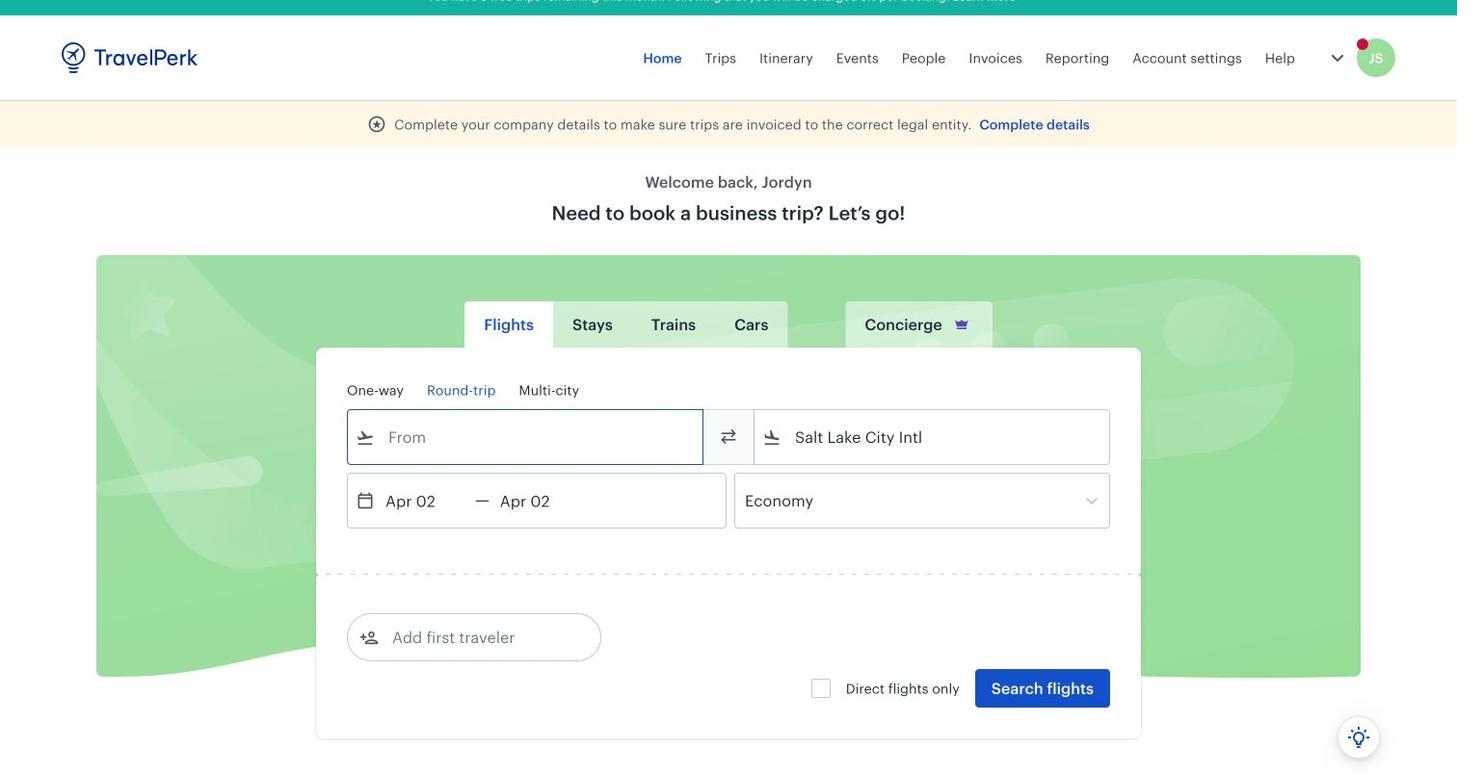 Task type: locate. For each thing, give the bounding box(es) containing it.
From search field
[[375, 422, 678, 453]]

Depart text field
[[375, 474, 475, 528]]

Add first traveler search field
[[379, 623, 579, 654]]



Task type: describe. For each thing, give the bounding box(es) containing it.
To search field
[[782, 422, 1084, 453]]

Return text field
[[489, 474, 590, 528]]



Task type: vqa. For each thing, say whether or not it's contained in the screenshot.
Add first traveler search field
yes



